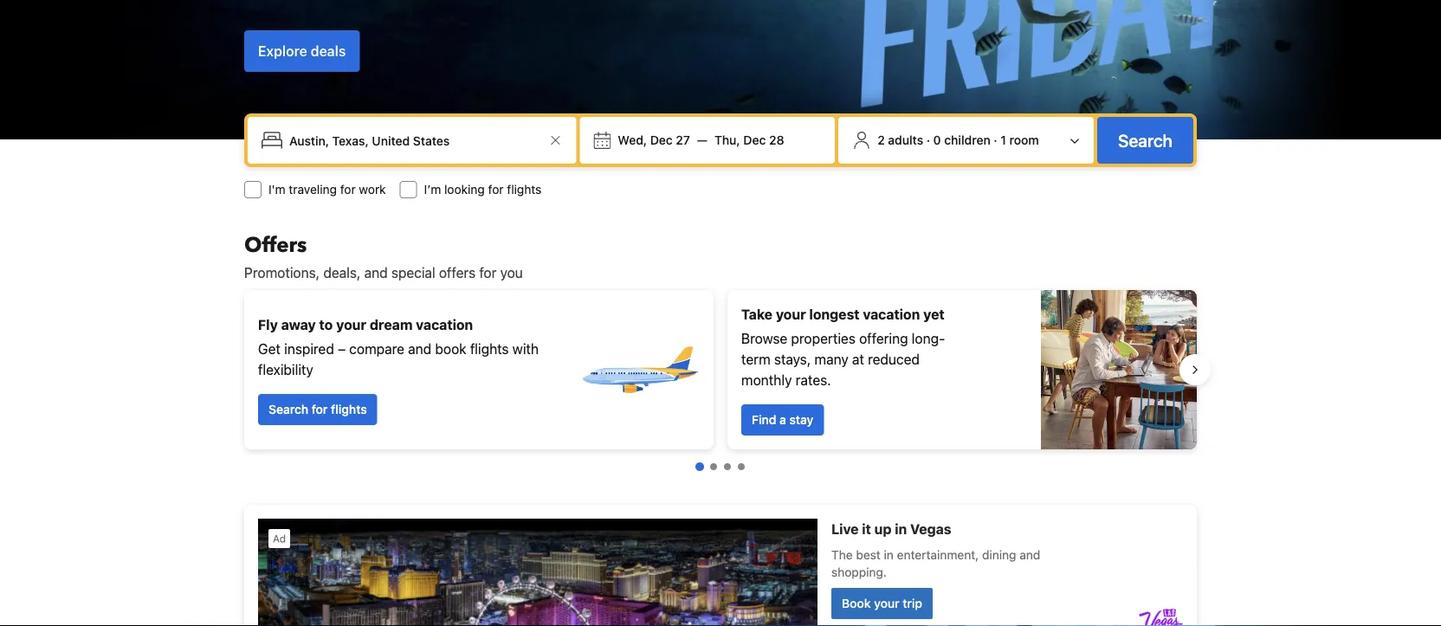 Task type: describe. For each thing, give the bounding box(es) containing it.
deals
[[311, 43, 346, 59]]

get
[[258, 341, 281, 357]]

search for search for flights
[[269, 402, 309, 417]]

at
[[852, 351, 864, 368]]

vacation inside the take your longest vacation yet browse properties offering long- term stays, many at reduced monthly rates.
[[863, 306, 920, 323]]

Where are you going? field
[[282, 125, 545, 156]]

long-
[[912, 331, 945, 347]]

stays,
[[774, 351, 811, 368]]

stay
[[790, 413, 814, 427]]

thu,
[[715, 133, 740, 147]]

fly away to your dream vacation get inspired – compare and book flights with flexibility
[[258, 317, 539, 378]]

to
[[319, 317, 333, 333]]

your inside fly away to your dream vacation get inspired – compare and book flights with flexibility
[[336, 317, 366, 333]]

27
[[676, 133, 690, 147]]

explore deals link
[[244, 30, 360, 72]]

yet
[[924, 306, 945, 323]]

deals,
[[323, 265, 361, 281]]

dream
[[370, 317, 413, 333]]

search for flights link
[[258, 394, 377, 425]]

term
[[742, 351, 771, 368]]

flexibility
[[258, 362, 313, 378]]

1 · from the left
[[927, 133, 930, 147]]

traveling
[[289, 182, 337, 197]]

special
[[391, 265, 435, 281]]

take
[[742, 306, 773, 323]]

monthly
[[742, 372, 792, 389]]

rates.
[[796, 372, 831, 389]]

offers main content
[[230, 231, 1211, 626]]

for right looking
[[488, 182, 504, 197]]

search for flights
[[269, 402, 367, 417]]

offers promotions, deals, and special offers for you
[[244, 231, 523, 281]]

2 adults · 0 children · 1 room
[[878, 133, 1039, 147]]

inspired
[[284, 341, 334, 357]]

for inside offers promotions, deals, and special offers for you
[[479, 265, 497, 281]]

room
[[1010, 133, 1039, 147]]

i'm looking for flights
[[424, 182, 542, 197]]

fly away to your dream vacation image
[[579, 309, 700, 431]]

region containing take your longest vacation yet
[[230, 283, 1211, 457]]

promotions,
[[244, 265, 320, 281]]

with
[[513, 341, 539, 357]]

advertisement region
[[244, 505, 1197, 626]]

flights inside 'link'
[[331, 402, 367, 417]]

children
[[945, 133, 991, 147]]

–
[[338, 341, 346, 357]]

offers
[[244, 231, 307, 259]]

2 · from the left
[[994, 133, 998, 147]]

properties
[[791, 331, 856, 347]]

0 vertical spatial flights
[[507, 182, 542, 197]]

take your longest vacation yet image
[[1041, 290, 1197, 450]]

i'm
[[269, 182, 286, 197]]

take your longest vacation yet browse properties offering long- term stays, many at reduced monthly rates.
[[742, 306, 945, 389]]

—
[[697, 133, 708, 147]]



Task type: locate. For each thing, give the bounding box(es) containing it.
0 horizontal spatial your
[[336, 317, 366, 333]]

progress bar inside offers "main content"
[[696, 463, 745, 471]]

work
[[359, 182, 386, 197]]

1 horizontal spatial search
[[1118, 130, 1173, 150]]

flights down the –
[[331, 402, 367, 417]]

i'm
[[424, 182, 441, 197]]

0 vertical spatial and
[[364, 265, 388, 281]]

2 adults · 0 children · 1 room button
[[846, 124, 1087, 157]]

1 horizontal spatial vacation
[[863, 306, 920, 323]]

for
[[340, 182, 356, 197], [488, 182, 504, 197], [479, 265, 497, 281], [312, 402, 328, 417]]

1 horizontal spatial ·
[[994, 133, 998, 147]]

search inside 'link'
[[269, 402, 309, 417]]

0 horizontal spatial ·
[[927, 133, 930, 147]]

and right deals,
[[364, 265, 388, 281]]

1 vertical spatial flights
[[470, 341, 509, 357]]

for inside 'link'
[[312, 402, 328, 417]]

browse
[[742, 331, 788, 347]]

dec left 28 on the right
[[744, 133, 766, 147]]

1 vertical spatial and
[[408, 341, 432, 357]]

dec left 27
[[650, 133, 673, 147]]

vacation up offering on the right of the page
[[863, 306, 920, 323]]

and inside fly away to your dream vacation get inspired – compare and book flights with flexibility
[[408, 341, 432, 357]]

book
[[435, 341, 467, 357]]

away
[[281, 317, 316, 333]]

your
[[776, 306, 806, 323], [336, 317, 366, 333]]

adults
[[888, 133, 924, 147]]

vacation up book
[[416, 317, 473, 333]]

0 horizontal spatial dec
[[650, 133, 673, 147]]

flights left with
[[470, 341, 509, 357]]

search
[[1118, 130, 1173, 150], [269, 402, 309, 417]]

2 dec from the left
[[744, 133, 766, 147]]

your right the to
[[336, 317, 366, 333]]

· left the 0
[[927, 133, 930, 147]]

1 dec from the left
[[650, 133, 673, 147]]

you
[[500, 265, 523, 281]]

0 vertical spatial search
[[1118, 130, 1173, 150]]

wed,
[[618, 133, 647, 147]]

flights right looking
[[507, 182, 542, 197]]

vacation inside fly away to your dream vacation get inspired – compare and book flights with flexibility
[[416, 317, 473, 333]]

search for search
[[1118, 130, 1173, 150]]

flights
[[507, 182, 542, 197], [470, 341, 509, 357], [331, 402, 367, 417]]

explore deals
[[258, 43, 346, 59]]

thu, dec 28 button
[[708, 125, 791, 156]]

compare
[[349, 341, 405, 357]]

2 vertical spatial flights
[[331, 402, 367, 417]]

longest
[[810, 306, 860, 323]]

wed, dec 27 button
[[611, 125, 697, 156]]

1 vertical spatial search
[[269, 402, 309, 417]]

0 horizontal spatial and
[[364, 265, 388, 281]]

and left book
[[408, 341, 432, 357]]

and
[[364, 265, 388, 281], [408, 341, 432, 357]]

2
[[878, 133, 885, 147]]

1 horizontal spatial dec
[[744, 133, 766, 147]]

1 horizontal spatial and
[[408, 341, 432, 357]]

1
[[1001, 133, 1007, 147]]

search inside button
[[1118, 130, 1173, 150]]

find
[[752, 413, 777, 427]]

for left you at top left
[[479, 265, 497, 281]]

looking
[[444, 182, 485, 197]]

28
[[769, 133, 785, 147]]

0 horizontal spatial vacation
[[416, 317, 473, 333]]

and inside offers promotions, deals, and special offers for you
[[364, 265, 388, 281]]

reduced
[[868, 351, 920, 368]]

0
[[934, 133, 941, 147]]

offers
[[439, 265, 476, 281]]

for left work
[[340, 182, 356, 197]]

a
[[780, 413, 786, 427]]

vacation
[[863, 306, 920, 323], [416, 317, 473, 333]]

·
[[927, 133, 930, 147], [994, 133, 998, 147]]

your inside the take your longest vacation yet browse properties offering long- term stays, many at reduced monthly rates.
[[776, 306, 806, 323]]

flights inside fly away to your dream vacation get inspired – compare and book flights with flexibility
[[470, 341, 509, 357]]

explore
[[258, 43, 307, 59]]

1 horizontal spatial your
[[776, 306, 806, 323]]

i'm traveling for work
[[269, 182, 386, 197]]

search button
[[1098, 117, 1194, 164]]

offering
[[859, 331, 908, 347]]

· left 1
[[994, 133, 998, 147]]

region
[[230, 283, 1211, 457]]

your right take
[[776, 306, 806, 323]]

0 horizontal spatial search
[[269, 402, 309, 417]]

find a stay
[[752, 413, 814, 427]]

find a stay link
[[742, 405, 824, 436]]

for down flexibility
[[312, 402, 328, 417]]

wed, dec 27 — thu, dec 28
[[618, 133, 785, 147]]

dec
[[650, 133, 673, 147], [744, 133, 766, 147]]

fly
[[258, 317, 278, 333]]

many
[[815, 351, 849, 368]]

progress bar
[[696, 463, 745, 471]]



Task type: vqa. For each thing, say whether or not it's contained in the screenshot.
27
yes



